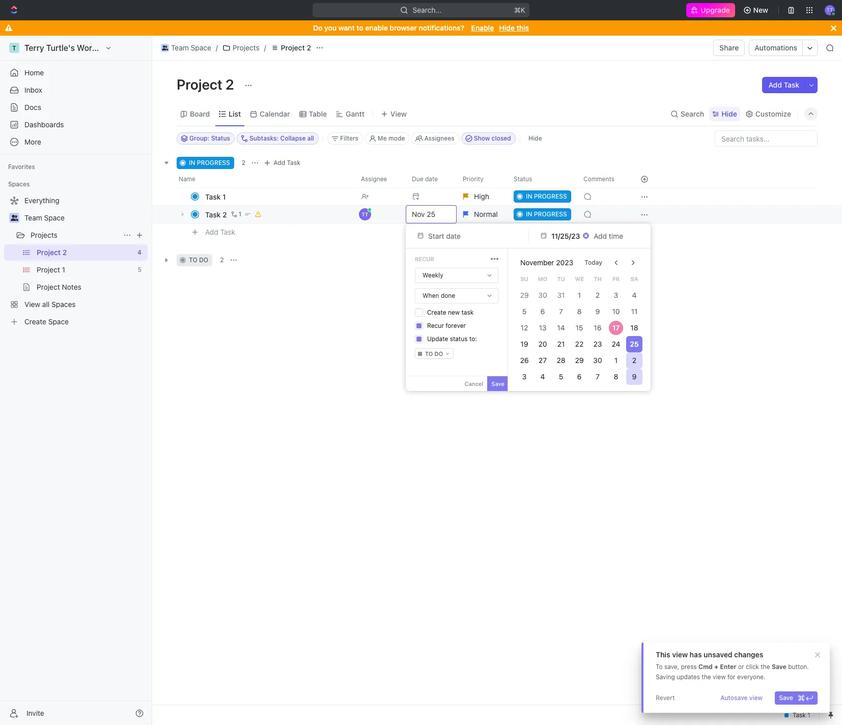 Task type: locate. For each thing, give the bounding box(es) containing it.
0 vertical spatial view
[[672, 650, 688, 659]]

30 down 23
[[593, 356, 602, 365]]

0 horizontal spatial /
[[216, 43, 218, 52]]

1 horizontal spatial to do
[[425, 350, 443, 357]]

everyone.
[[737, 673, 765, 681]]

6 up 13 at the right of page
[[541, 307, 545, 316]]

1
[[223, 192, 226, 201], [239, 210, 242, 218], [578, 291, 581, 299], [614, 356, 618, 365]]

1 vertical spatial 3
[[522, 372, 527, 381]]

1 vertical spatial 4
[[540, 372, 545, 381]]

5 down 28
[[559, 372, 563, 381]]

for
[[728, 673, 736, 681]]

add up the customize
[[769, 80, 782, 89]]

1 horizontal spatial 6
[[577, 372, 582, 381]]

customize
[[755, 109, 791, 118]]

2 vertical spatial save
[[779, 694, 793, 702]]

recur down create
[[427, 322, 444, 329]]

1 vertical spatial hide
[[722, 109, 737, 118]]

0 vertical spatial add task button
[[762, 77, 805, 93]]

upgrade link
[[687, 3, 735, 17]]

0 vertical spatial 3
[[614, 291, 618, 299]]

0 horizontal spatial to
[[189, 256, 197, 264]]

team space right user group image
[[171, 43, 211, 52]]

progress
[[197, 159, 230, 166]]

8 down 24
[[614, 372, 618, 381]]

assignees button
[[412, 132, 459, 145]]

1 right task 2
[[239, 210, 242, 218]]

1 horizontal spatial do
[[435, 350, 443, 357]]

7 down 31
[[559, 307, 563, 316]]

mo
[[538, 275, 547, 282]]

to do down task 2
[[189, 256, 208, 264]]

hide inside dropdown button
[[722, 109, 737, 118]]

recur for recur
[[415, 256, 434, 262]]

7
[[559, 307, 563, 316], [596, 372, 600, 381]]

30 down mo at the top right
[[538, 291, 547, 299]]

1 vertical spatial projects
[[31, 231, 57, 239]]

1 vertical spatial 8
[[614, 372, 618, 381]]

table
[[309, 109, 327, 118]]

to do down update
[[425, 350, 443, 357]]

1 vertical spatial team space link
[[24, 210, 146, 226]]

gantt link
[[344, 107, 365, 121]]

task up task 1 link
[[287, 159, 300, 166]]

29 down su
[[520, 291, 529, 299]]

do down update
[[435, 350, 443, 357]]

1 horizontal spatial add task
[[274, 159, 300, 166]]

new button
[[739, 2, 774, 18]]

the right the click
[[761, 663, 770, 671]]

enable
[[365, 23, 388, 32]]

view down everyone.
[[749, 694, 763, 702]]

su
[[520, 275, 528, 282]]

tree containing team space
[[4, 192, 148, 330]]

4 down 27
[[540, 372, 545, 381]]

0 vertical spatial projects link
[[220, 42, 262, 54]]

1 inside button
[[239, 210, 242, 218]]

view inside autosave view button
[[749, 694, 763, 702]]

recur
[[415, 256, 434, 262], [427, 322, 444, 329]]

1 vertical spatial 7
[[596, 372, 600, 381]]

3 up 10
[[614, 291, 618, 299]]

1 vertical spatial to do
[[425, 350, 443, 357]]

0 vertical spatial recur
[[415, 256, 434, 262]]

1 horizontal spatial 3
[[614, 291, 618, 299]]

0 horizontal spatial 6
[[541, 307, 545, 316]]

add task button down task 2
[[201, 226, 239, 238]]

we
[[575, 275, 584, 282]]

1 vertical spatial team space
[[24, 213, 65, 222]]

1 vertical spatial recur
[[427, 322, 444, 329]]

notifications?
[[419, 23, 464, 32]]

0 horizontal spatial project 2
[[177, 76, 237, 93]]

0 vertical spatial add
[[769, 80, 782, 89]]

space
[[191, 43, 211, 52], [44, 213, 65, 222]]

0 horizontal spatial space
[[44, 213, 65, 222]]

3
[[614, 291, 618, 299], [522, 372, 527, 381]]

space right user group icon
[[44, 213, 65, 222]]

sidebar navigation
[[0, 36, 152, 725]]

1 horizontal spatial 9
[[632, 372, 637, 381]]

enter
[[720, 663, 736, 671]]

1 horizontal spatial 8
[[614, 372, 618, 381]]

in progress
[[189, 159, 230, 166]]

add task up task 1 link
[[274, 159, 300, 166]]

0 horizontal spatial to do
[[189, 256, 208, 264]]

0 vertical spatial team
[[171, 43, 189, 52]]

0 horizontal spatial projects
[[31, 231, 57, 239]]

projects
[[233, 43, 260, 52], [31, 231, 57, 239]]

create new task
[[427, 309, 474, 316]]

team
[[171, 43, 189, 52], [24, 213, 42, 222]]

tree
[[4, 192, 148, 330]]

the down cmd
[[702, 673, 711, 681]]

to do button
[[415, 348, 454, 359]]

1 horizontal spatial view
[[713, 673, 726, 681]]

upgrade
[[701, 6, 730, 14]]

0 horizontal spatial team
[[24, 213, 42, 222]]

24
[[612, 340, 620, 348]]

view for this
[[672, 650, 688, 659]]

this
[[517, 23, 529, 32]]

0 horizontal spatial add task
[[205, 227, 235, 236]]

do down task 2
[[199, 256, 208, 264]]

0 horizontal spatial 3
[[522, 372, 527, 381]]

0 vertical spatial the
[[761, 663, 770, 671]]

3 down 26
[[522, 372, 527, 381]]

Start date text field
[[428, 231, 513, 240]]

recur up weekly
[[415, 256, 434, 262]]

1 horizontal spatial 29
[[575, 356, 584, 365]]

0 vertical spatial 29
[[520, 291, 529, 299]]

11
[[631, 307, 638, 316]]

team right user group icon
[[24, 213, 42, 222]]

1 vertical spatial do
[[435, 350, 443, 357]]

add task button up task 1 link
[[261, 157, 305, 169]]

team space inside "sidebar" navigation
[[24, 213, 65, 222]]

add task down task 2
[[205, 227, 235, 236]]

view up "save,"
[[672, 650, 688, 659]]

1 horizontal spatial add
[[274, 159, 285, 166]]

new
[[448, 309, 460, 316]]

0 horizontal spatial team space link
[[24, 210, 146, 226]]

to do
[[189, 256, 208, 264], [425, 350, 443, 357]]

2 horizontal spatial hide
[[722, 109, 737, 118]]

revert
[[656, 694, 675, 702]]

0 horizontal spatial do
[[199, 256, 208, 264]]

unsaved
[[704, 650, 732, 659]]

15
[[576, 323, 583, 332]]

0 horizontal spatial 5
[[522, 307, 527, 316]]

2 horizontal spatial to
[[425, 350, 433, 357]]

25
[[630, 340, 639, 348]]

space right user group image
[[191, 43, 211, 52]]

0 horizontal spatial 8
[[577, 307, 582, 316]]

0 vertical spatial team space
[[171, 43, 211, 52]]

2 horizontal spatial add
[[769, 80, 782, 89]]

task 1
[[205, 192, 226, 201]]

4 up 11 at the top right of the page
[[632, 291, 637, 299]]

1 vertical spatial 5
[[559, 372, 563, 381]]

add down task 2
[[205, 227, 218, 236]]

to do inside to do dropdown button
[[425, 350, 443, 357]]

0 vertical spatial 8
[[577, 307, 582, 316]]

1 horizontal spatial to
[[357, 23, 363, 32]]

team inside "sidebar" navigation
[[24, 213, 42, 222]]

0 horizontal spatial projects link
[[31, 227, 119, 243]]

1 vertical spatial projects link
[[31, 227, 119, 243]]

tree inside "sidebar" navigation
[[4, 192, 148, 330]]

9 up 16
[[596, 307, 600, 316]]

inbox link
[[4, 82, 148, 98]]

save right cancel
[[491, 380, 505, 387]]

1 horizontal spatial /
[[264, 43, 266, 52]]

4
[[632, 291, 637, 299], [540, 372, 545, 381]]

⌘k
[[514, 6, 525, 14]]

2 horizontal spatial view
[[749, 694, 763, 702]]

task up the customize
[[784, 80, 799, 89]]

1 vertical spatial add task button
[[261, 157, 305, 169]]

projects inside "sidebar" navigation
[[31, 231, 57, 239]]

0 vertical spatial project
[[281, 43, 305, 52]]

add task button
[[762, 77, 805, 93], [261, 157, 305, 169], [201, 226, 239, 238]]

9
[[596, 307, 600, 316], [632, 372, 637, 381]]

1 horizontal spatial project 2
[[281, 43, 311, 52]]

1 up task 2
[[223, 192, 226, 201]]

2023
[[556, 258, 573, 267]]

team right user group image
[[171, 43, 189, 52]]

save down button. at right
[[779, 694, 793, 702]]

/
[[216, 43, 218, 52], [264, 43, 266, 52]]

1 horizontal spatial 30
[[593, 356, 602, 365]]

1 vertical spatial 6
[[577, 372, 582, 381]]

20
[[538, 340, 547, 348]]

0 vertical spatial 7
[[559, 307, 563, 316]]

calendar
[[260, 109, 290, 118]]

1 vertical spatial space
[[44, 213, 65, 222]]

team space link
[[158, 42, 214, 54], [24, 210, 146, 226]]

6 down 22
[[577, 372, 582, 381]]

to
[[656, 663, 663, 671]]

add task button up the customize
[[762, 77, 805, 93]]

1 vertical spatial 30
[[593, 356, 602, 365]]

13
[[539, 323, 547, 332]]

1 horizontal spatial projects
[[233, 43, 260, 52]]

add up task 1 link
[[274, 159, 285, 166]]

1 horizontal spatial team space
[[171, 43, 211, 52]]

enable
[[471, 23, 494, 32]]

this view has unsaved changes to save, press cmd + enter or click the save button. saving updates the view for everyone.
[[656, 650, 809, 681]]

1 horizontal spatial add task button
[[261, 157, 305, 169]]

6
[[541, 307, 545, 316], [577, 372, 582, 381]]

1 horizontal spatial 5
[[559, 372, 563, 381]]

project 2 link
[[268, 42, 314, 54]]

0 vertical spatial projects
[[233, 43, 260, 52]]

5 up the 12
[[522, 307, 527, 316]]

Add time text field
[[594, 231, 624, 240]]

save left button. at right
[[772, 663, 787, 671]]

0 horizontal spatial 9
[[596, 307, 600, 316]]

in
[[189, 159, 195, 166]]

updates
[[677, 673, 700, 681]]

8 up 15
[[577, 307, 582, 316]]

1 horizontal spatial team
[[171, 43, 189, 52]]

1 / from the left
[[216, 43, 218, 52]]

list
[[229, 109, 241, 118]]

task down the task 1
[[205, 210, 221, 219]]

1 horizontal spatial 7
[[596, 372, 600, 381]]

to:
[[469, 335, 477, 343]]

the
[[761, 663, 770, 671], [702, 673, 711, 681]]

2 vertical spatial add
[[205, 227, 218, 236]]

16
[[594, 323, 602, 332]]

7 down 23
[[596, 372, 600, 381]]

click
[[746, 663, 759, 671]]

user group image
[[162, 45, 168, 50]]

2 vertical spatial view
[[749, 694, 763, 702]]

9 down 25
[[632, 372, 637, 381]]

fr
[[612, 275, 620, 282]]

1 horizontal spatial the
[[761, 663, 770, 671]]

29 down 22
[[575, 356, 584, 365]]

2 vertical spatial hide
[[528, 134, 542, 142]]

0 vertical spatial 4
[[632, 291, 637, 299]]

0 horizontal spatial the
[[702, 673, 711, 681]]

to
[[357, 23, 363, 32], [189, 256, 197, 264], [425, 350, 433, 357]]

0 horizontal spatial add task button
[[201, 226, 239, 238]]

0 vertical spatial team space link
[[158, 42, 214, 54]]

update status to:
[[427, 335, 477, 343]]

0 horizontal spatial 29
[[520, 291, 529, 299]]

add task up the customize
[[769, 80, 799, 89]]

team space right user group icon
[[24, 213, 65, 222]]

favorites button
[[4, 161, 39, 173]]

view down +
[[713, 673, 726, 681]]

task up task 2
[[205, 192, 221, 201]]

to inside dropdown button
[[425, 350, 433, 357]]

add task
[[769, 80, 799, 89], [274, 159, 300, 166], [205, 227, 235, 236]]

0 horizontal spatial 30
[[538, 291, 547, 299]]



Task type: vqa. For each thing, say whether or not it's contained in the screenshot.
in progress dropdown button
no



Task type: describe. For each thing, give the bounding box(es) containing it.
1 horizontal spatial 4
[[632, 291, 637, 299]]

0 vertical spatial do
[[199, 256, 208, 264]]

when
[[423, 292, 439, 299]]

recur forever
[[427, 322, 466, 329]]

cancel
[[465, 380, 483, 387]]

0 vertical spatial 9
[[596, 307, 600, 316]]

you
[[324, 23, 337, 32]]

1 vertical spatial 29
[[575, 356, 584, 365]]

forever
[[446, 322, 466, 329]]

1 vertical spatial 9
[[632, 372, 637, 381]]

task 2
[[205, 210, 227, 219]]

save,
[[664, 663, 679, 671]]

save inside 'button'
[[779, 694, 793, 702]]

saving
[[656, 673, 675, 681]]

view for autosave
[[749, 694, 763, 702]]

17
[[612, 323, 620, 332]]

recur for recur forever
[[427, 322, 444, 329]]

browser
[[390, 23, 417, 32]]

1 vertical spatial add
[[274, 159, 285, 166]]

docs
[[24, 103, 41, 112]]

or
[[738, 663, 744, 671]]

0 vertical spatial space
[[191, 43, 211, 52]]

favorites
[[8, 163, 35, 171]]

weekly button
[[415, 268, 498, 283]]

assignees
[[424, 134, 455, 142]]

search...
[[413, 6, 442, 14]]

0 horizontal spatial 7
[[559, 307, 563, 316]]

search
[[681, 109, 704, 118]]

th
[[594, 275, 602, 282]]

2 / from the left
[[264, 43, 266, 52]]

23
[[593, 340, 602, 348]]

hide inside button
[[528, 134, 542, 142]]

1 horizontal spatial team space link
[[158, 42, 214, 54]]

tu
[[557, 275, 565, 282]]

19
[[521, 340, 528, 348]]

today button
[[579, 255, 608, 271]]

share button
[[713, 40, 745, 56]]

cmd
[[699, 663, 713, 671]]

done
[[441, 292, 455, 299]]

has
[[690, 650, 702, 659]]

0 vertical spatial 5
[[522, 307, 527, 316]]

hide button
[[709, 107, 740, 121]]

when done button
[[415, 289, 498, 303]]

table link
[[307, 107, 327, 121]]

1 button
[[229, 209, 243, 219]]

0 vertical spatial 30
[[538, 291, 547, 299]]

1 vertical spatial add task
[[274, 159, 300, 166]]

board link
[[188, 107, 210, 121]]

0 horizontal spatial add
[[205, 227, 218, 236]]

weekly
[[423, 271, 443, 279]]

0 vertical spatial to
[[357, 23, 363, 32]]

calendar link
[[258, 107, 290, 121]]

do
[[313, 23, 323, 32]]

changes
[[734, 650, 763, 659]]

invite
[[26, 708, 44, 717]]

dashboards link
[[4, 117, 148, 133]]

0 horizontal spatial hide
[[499, 23, 515, 32]]

Due date text field
[[551, 231, 581, 240]]

14
[[557, 323, 565, 332]]

12
[[521, 323, 528, 332]]

when done
[[423, 292, 455, 299]]

autosave
[[721, 694, 748, 702]]

sa
[[631, 275, 638, 282]]

0 vertical spatial to do
[[189, 256, 208, 264]]

26
[[520, 356, 529, 365]]

task down 1 button
[[220, 227, 235, 236]]

autosave view button
[[716, 691, 767, 705]]

board
[[190, 109, 210, 118]]

27
[[539, 356, 547, 365]]

do inside dropdown button
[[435, 350, 443, 357]]

do you want to enable browser notifications? enable hide this
[[313, 23, 529, 32]]

0 vertical spatial add task
[[769, 80, 799, 89]]

2 vertical spatial add task
[[205, 227, 235, 236]]

spaces
[[8, 180, 30, 188]]

automations button
[[750, 40, 802, 55]]

home link
[[4, 65, 148, 81]]

10
[[612, 307, 620, 316]]

automations
[[755, 43, 797, 52]]

space inside "sidebar" navigation
[[44, 213, 65, 222]]

list link
[[227, 107, 241, 121]]

user group image
[[10, 215, 18, 221]]

0 vertical spatial project 2
[[281, 43, 311, 52]]

customize button
[[742, 107, 794, 121]]

0 horizontal spatial 4
[[540, 372, 545, 381]]

1 down 24
[[614, 356, 618, 365]]

today
[[585, 259, 602, 266]]

task 1 link
[[203, 189, 353, 204]]

want
[[338, 23, 355, 32]]

button.
[[788, 663, 809, 671]]

this
[[656, 650, 670, 659]]

task
[[462, 309, 474, 316]]

0 vertical spatial save
[[491, 380, 505, 387]]

inbox
[[24, 86, 42, 94]]

1 vertical spatial project 2
[[177, 76, 237, 93]]

task inside task 1 link
[[205, 192, 221, 201]]

1 down we
[[578, 291, 581, 299]]

0 vertical spatial 6
[[541, 307, 545, 316]]

november
[[520, 258, 554, 267]]

1 horizontal spatial project
[[281, 43, 305, 52]]

dashboards
[[24, 120, 64, 129]]

save inside this view has unsaved changes to save, press cmd + enter or click the save button. saving updates the view for everyone.
[[772, 663, 787, 671]]

hide button
[[524, 132, 546, 145]]

22
[[575, 340, 584, 348]]

Search tasks... text field
[[715, 131, 817, 146]]

docs link
[[4, 99, 148, 116]]

november 2023
[[520, 258, 573, 267]]

18
[[631, 323, 638, 332]]

1 horizontal spatial projects link
[[220, 42, 262, 54]]

autosave view
[[721, 694, 763, 702]]

1 vertical spatial view
[[713, 673, 726, 681]]

+
[[714, 663, 718, 671]]

1 vertical spatial project
[[177, 76, 222, 93]]

home
[[24, 68, 44, 77]]

1 vertical spatial to
[[189, 256, 197, 264]]

2 vertical spatial add task button
[[201, 226, 239, 238]]

search button
[[668, 107, 707, 121]]

new
[[753, 6, 768, 14]]

update
[[427, 335, 448, 343]]

31
[[557, 291, 565, 299]]

status
[[450, 335, 468, 343]]

28
[[557, 356, 565, 365]]

press
[[681, 663, 697, 671]]



